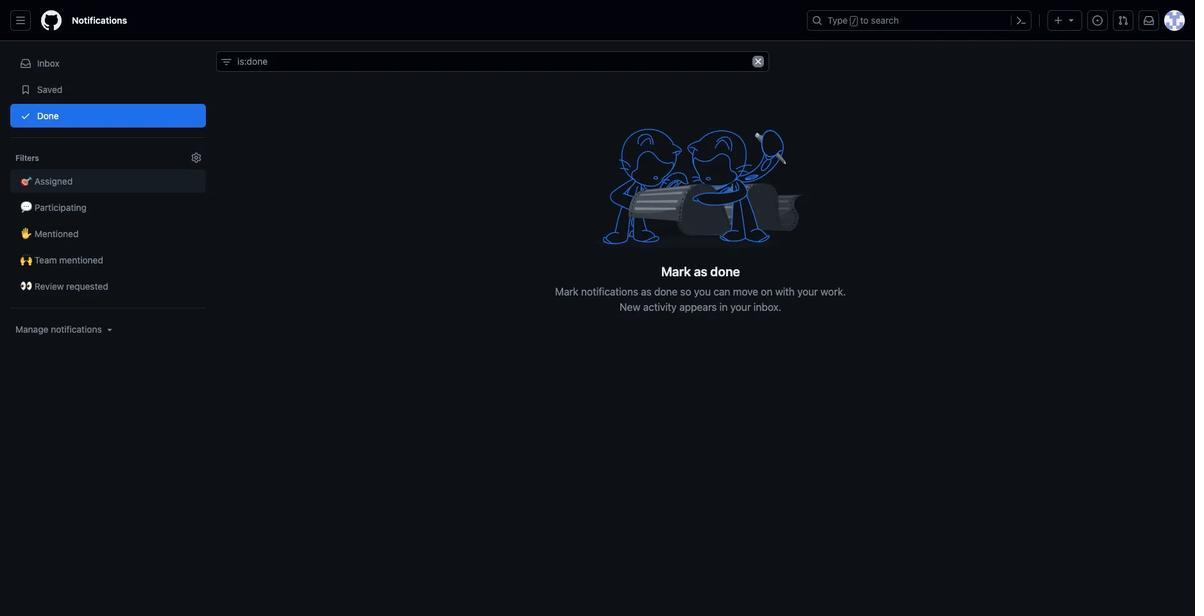 Task type: vqa. For each thing, say whether or not it's contained in the screenshot.
the Top Repositories search field
no



Task type: locate. For each thing, give the bounding box(es) containing it.
done inside mark notifications as done so you can move on with your work. new activity appears in your inbox.
[[655, 286, 678, 298]]

inbox
[[37, 58, 60, 69]]

work.
[[821, 286, 846, 298]]

0 vertical spatial notifications
[[581, 286, 639, 298]]

as
[[694, 264, 708, 279], [641, 286, 652, 298]]

1 vertical spatial mark
[[555, 286, 579, 298]]

new
[[620, 301, 641, 313]]

1 vertical spatial done
[[655, 286, 678, 298]]

0 vertical spatial your
[[798, 286, 818, 298]]

manage notifications
[[15, 324, 102, 335]]

triangle down image inside the manage notifications popup button
[[104, 325, 115, 335]]

0 horizontal spatial as
[[641, 286, 652, 298]]

done up activity
[[655, 286, 678, 298]]

1 vertical spatial notifications
[[51, 324, 102, 335]]

Filter notifications text field
[[216, 51, 770, 72]]

as up you
[[694, 264, 708, 279]]

move
[[733, 286, 759, 298]]

0 horizontal spatial triangle down image
[[104, 325, 115, 335]]

1 horizontal spatial mark
[[662, 264, 691, 279]]

saved link
[[10, 78, 206, 101]]

triangle down image right 'plus' image
[[1067, 15, 1077, 25]]

0 horizontal spatial notifications
[[51, 324, 102, 335]]

notifications link
[[67, 10, 132, 31]]

as inside mark notifications as done so you can move on with your work. new activity appears in your inbox.
[[641, 286, 652, 298]]

your down 'move'
[[731, 301, 751, 313]]

requested
[[66, 281, 108, 292]]

1 vertical spatial as
[[641, 286, 652, 298]]

your
[[798, 286, 818, 298], [731, 301, 751, 313]]

type / to search
[[828, 15, 899, 26]]

inbox.
[[754, 301, 782, 313]]

can
[[714, 286, 731, 298]]

participating
[[35, 202, 87, 213]]

saved
[[35, 84, 62, 95]]

0 horizontal spatial done
[[655, 286, 678, 298]]

1 horizontal spatial notifications
[[581, 286, 639, 298]]

inbox link
[[10, 51, 206, 75]]

0 vertical spatial as
[[694, 264, 708, 279]]

customize filters image
[[191, 153, 202, 163]]

0 vertical spatial done
[[711, 264, 740, 279]]

mark
[[662, 264, 691, 279], [555, 286, 579, 298]]

🙌
[[21, 255, 32, 266]]

notifications up the new
[[581, 286, 639, 298]]

done
[[711, 264, 740, 279], [655, 286, 678, 298]]

done link
[[10, 104, 206, 128]]

0 horizontal spatial mark
[[555, 286, 579, 298]]

manage
[[15, 324, 48, 335]]

mark for mark notifications as done so you can move on with your work. new activity appears in your inbox.
[[555, 286, 579, 298]]

notifications inside popup button
[[51, 324, 102, 335]]

mark inside mark notifications as done so you can move on with your work. new activity appears in your inbox.
[[555, 286, 579, 298]]

1 horizontal spatial as
[[694, 264, 708, 279]]

✋ mentioned
[[21, 229, 79, 239]]

notifications element
[[10, 41, 206, 368]]

None search field
[[216, 51, 770, 72]]

notifications
[[581, 286, 639, 298], [51, 324, 102, 335]]

done up can
[[711, 264, 740, 279]]

0 vertical spatial mark
[[662, 264, 691, 279]]

command palette image
[[1017, 15, 1027, 26]]

notifications down requested
[[51, 324, 102, 335]]

1 vertical spatial triangle down image
[[104, 325, 115, 335]]

notifications
[[72, 15, 127, 26]]

💬 participating
[[21, 202, 87, 213]]

notifications inside mark notifications as done so you can move on with your work. new activity appears in your inbox.
[[581, 286, 639, 298]]

mark for mark as done
[[662, 264, 691, 279]]

your right with
[[798, 286, 818, 298]]

as up activity
[[641, 286, 652, 298]]

1 horizontal spatial triangle down image
[[1067, 15, 1077, 25]]

💬 participating link
[[10, 196, 206, 220]]

0 horizontal spatial your
[[731, 301, 751, 313]]

done
[[35, 110, 59, 121]]

in
[[720, 301, 728, 313]]

triangle down image down 👀 review requested link
[[104, 325, 115, 335]]

triangle down image
[[1067, 15, 1077, 25], [104, 325, 115, 335]]

git pull request image
[[1119, 15, 1129, 26]]

✋
[[21, 229, 32, 239]]



Task type: describe. For each thing, give the bounding box(es) containing it.
🙌 team mentioned
[[21, 255, 103, 266]]

mark notifications as done so you can move on with your work. new activity appears in your inbox.
[[555, 286, 846, 313]]

assigned
[[35, 176, 73, 187]]

🎯 assigned link
[[10, 169, 206, 193]]

notifications for manage
[[51, 324, 102, 335]]

0 vertical spatial triangle down image
[[1067, 15, 1077, 25]]

so
[[681, 286, 692, 298]]

1 horizontal spatial your
[[798, 286, 818, 298]]

🎯 assigned
[[21, 176, 73, 187]]

🙌 team mentioned link
[[10, 248, 206, 272]]

type
[[828, 15, 848, 26]]

inbox image
[[21, 58, 31, 69]]

bookmark image
[[21, 85, 31, 95]]

1 horizontal spatial done
[[711, 264, 740, 279]]

appears
[[680, 301, 717, 313]]

plus image
[[1054, 15, 1064, 26]]

review
[[35, 281, 64, 292]]

notifications image
[[1144, 15, 1155, 26]]

mentioned
[[59, 255, 103, 266]]

mentioned
[[35, 229, 79, 239]]

check image
[[21, 111, 31, 121]]

mark as done
[[662, 264, 740, 279]]

to
[[861, 15, 869, 26]]

✋ mentioned link
[[10, 222, 206, 246]]

on
[[761, 286, 773, 298]]

/
[[852, 17, 857, 26]]

issue opened image
[[1093, 15, 1103, 26]]

team
[[35, 255, 57, 266]]

homepage image
[[41, 10, 62, 31]]

💬
[[21, 202, 32, 213]]

manage notifications button
[[15, 324, 115, 336]]

🎯
[[21, 176, 32, 187]]

you
[[694, 286, 711, 298]]

mark as done image
[[595, 123, 807, 254]]

filters
[[15, 153, 39, 163]]

notifications for mark
[[581, 286, 639, 298]]

filter image
[[222, 57, 232, 67]]

👀
[[21, 281, 32, 292]]

1 vertical spatial your
[[731, 301, 751, 313]]

clear filters image
[[753, 56, 765, 67]]

search
[[872, 15, 899, 26]]

👀 review requested link
[[10, 275, 206, 298]]

activity
[[644, 301, 677, 313]]

with
[[776, 286, 795, 298]]

👀 review requested
[[21, 281, 108, 292]]



